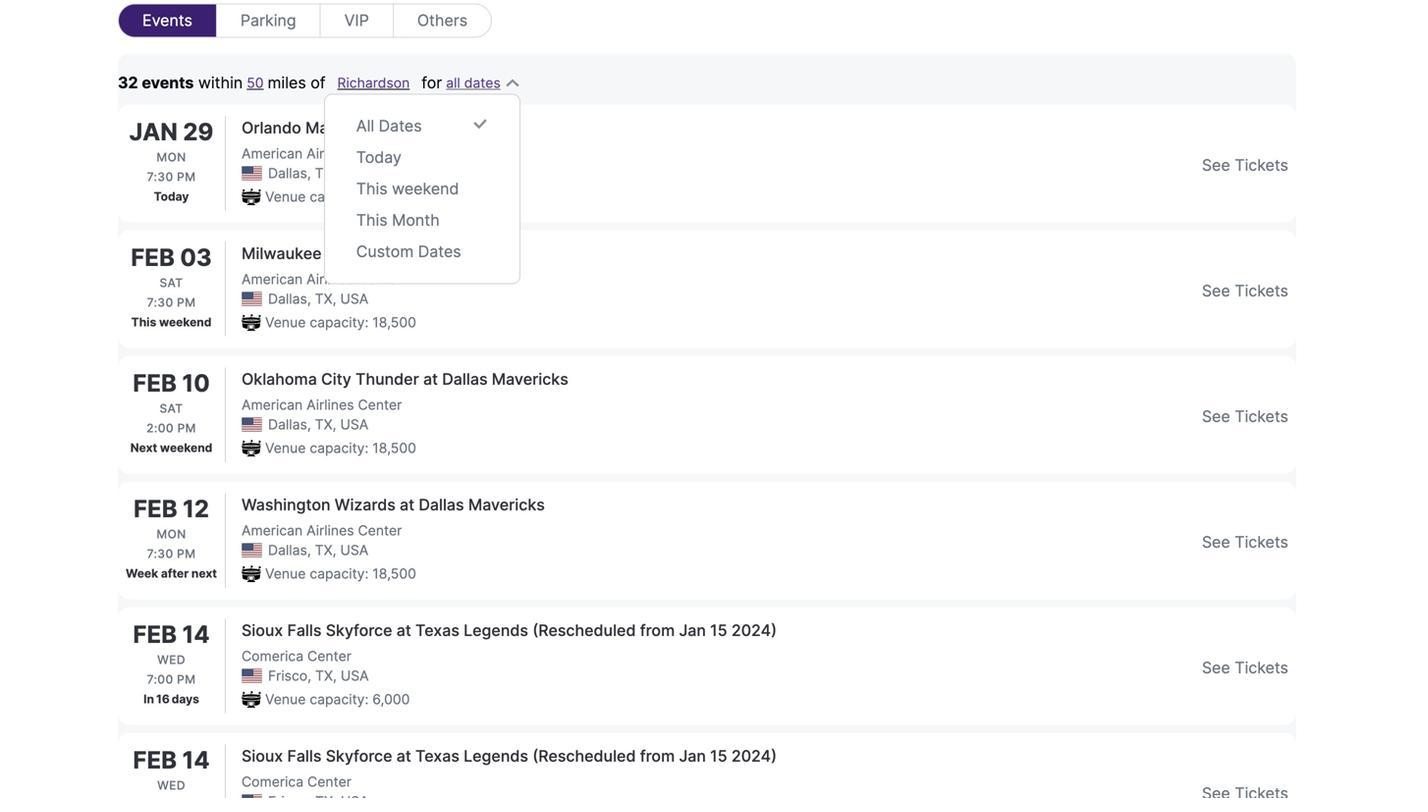 Task type: vqa. For each thing, say whether or not it's contained in the screenshot.


Task type: locate. For each thing, give the bounding box(es) containing it.
weekend up 10
[[159, 315, 212, 330]]

tx,
[[315, 165, 337, 182], [315, 291, 337, 308], [315, 417, 337, 433], [315, 542, 337, 559], [315, 668, 337, 685]]

2 tickets from the top
[[1235, 281, 1289, 301]]

2 american airlines center from the top
[[242, 271, 402, 288]]

from
[[640, 621, 675, 641], [640, 747, 675, 766]]

mon down 12
[[157, 528, 186, 542]]

0 vertical spatial comerica
[[242, 648, 304, 665]]

2 sioux from the top
[[242, 747, 283, 766]]

2 vertical spatial us national flag image
[[242, 795, 262, 799]]

0 vertical spatial us national flag image
[[242, 543, 262, 558]]

1 vertical spatial dates
[[418, 242, 461, 262]]

14 inside "feb 14 wed"
[[182, 746, 210, 775]]

2 sat from the top
[[160, 402, 183, 416]]

center up the frisco, tx, usa
[[308, 648, 352, 665]]

18,500 up thunder
[[373, 314, 416, 331]]

3 pm from the top
[[177, 422, 196, 436]]

capacity: up wizards on the left of page
[[310, 440, 369, 457]]

pm up after at the left of the page
[[177, 547, 196, 562]]

14 for feb 14 wed 7:00 pm in 16 days
[[182, 620, 210, 649]]

tickets for feb 14
[[1235, 659, 1289, 678]]

center for feb 03
[[358, 271, 402, 288]]

venue capacity: 18,500 for jan 29
[[265, 189, 416, 205]]

today up 03
[[154, 190, 189, 204]]

18,500 down washington wizards at dallas mavericks
[[373, 566, 416, 583]]

5 see tickets from the top
[[1203, 659, 1289, 678]]

see for 10
[[1203, 407, 1231, 426]]

1 comerica center from the top
[[242, 648, 352, 665]]

2 us national flag image from the top
[[242, 669, 262, 684]]

capacity: up city
[[310, 314, 369, 331]]

14 inside feb 14 wed 7:00 pm in 16 days
[[182, 620, 210, 649]]

0 vertical spatial sioux falls skyforce at texas legends (rescheduled from jan 15 2024)
[[242, 621, 777, 641]]

0 vertical spatial this
[[356, 180, 388, 199]]

pm
[[177, 170, 196, 184], [177, 296, 196, 310], [177, 422, 196, 436], [177, 547, 196, 562], [177, 673, 196, 687]]

center down thunder
[[358, 397, 402, 414]]

this inside feb 03 sat 7:30 pm this weekend
[[131, 315, 156, 330]]

1 vertical spatial sioux
[[242, 747, 283, 766]]

oklahoma
[[242, 370, 317, 389]]

tx, for 03
[[315, 291, 337, 308]]

feb inside feb 03 sat 7:30 pm this weekend
[[131, 243, 175, 272]]

skyforce up the frisco, tx, usa
[[326, 621, 393, 641]]

pm inside feb 14 wed 7:00 pm in 16 days
[[177, 673, 196, 687]]

feb inside feb 14 wed 7:00 pm in 16 days
[[133, 620, 177, 649]]

us national flag image
[[242, 543, 262, 558], [242, 669, 262, 684], [242, 795, 262, 799]]

2 venue from the top
[[265, 314, 306, 331]]

pm right '2:00'
[[177, 422, 196, 436]]

1 vertical spatial us national flag image
[[242, 669, 262, 684]]

2 see tickets from the top
[[1203, 281, 1289, 301]]

18,500 up the this month in the top left of the page
[[373, 189, 416, 205]]

1 18,500 from the top
[[373, 189, 416, 205]]

0 vertical spatial today
[[356, 148, 402, 167]]

4 american from the top
[[242, 523, 303, 539]]

3 american from the top
[[242, 397, 303, 414]]

sioux falls skyforce at texas legends (rescheduled from jan 15 2024)
[[242, 621, 777, 641], [242, 747, 777, 766]]

2 us national flag image from the top
[[242, 292, 262, 306]]

1 venue from the top
[[265, 189, 306, 205]]

dates
[[379, 117, 422, 136], [418, 242, 461, 262]]

14
[[182, 620, 210, 649], [182, 746, 210, 775]]

7:30 inside feb 03 sat 7:30 pm this weekend
[[147, 296, 174, 310]]

legends
[[464, 621, 529, 641], [464, 747, 529, 766]]

3 capacity: from the top
[[310, 440, 369, 457]]

1 vertical spatial 7:30
[[147, 296, 174, 310]]

custom dates
[[356, 242, 461, 262]]

american airlines center down bucks
[[242, 271, 402, 288]]

tx, up venue capacity: 6,000
[[315, 668, 337, 685]]

pm down 29
[[177, 170, 196, 184]]

this weekend
[[356, 180, 459, 199]]

1 vertical spatial today
[[154, 190, 189, 204]]

airlines for 29
[[307, 145, 354, 162]]

american airlines center for 29
[[242, 145, 402, 162]]

1 vertical spatial 15
[[711, 747, 728, 766]]

3 see from the top
[[1203, 407, 1231, 426]]

dallas, for feb 03
[[268, 291, 311, 308]]

1 vertical spatial jan
[[679, 621, 706, 641]]

center down venue capacity: 6,000
[[308, 774, 352, 791]]

american down milwaukee
[[242, 271, 303, 288]]

airlines
[[307, 145, 354, 162], [307, 271, 354, 288], [307, 397, 354, 414], [307, 523, 354, 539]]

venue capacity: 18,500
[[265, 189, 416, 205], [265, 314, 416, 331], [265, 440, 416, 457], [265, 566, 416, 583]]

0 vertical spatial 15
[[711, 621, 728, 641]]

this up feb 10 sat 2:00 pm next weekend
[[131, 315, 156, 330]]

parking button
[[216, 3, 320, 38]]

tx, for 29
[[315, 165, 337, 182]]

see for 14
[[1203, 659, 1231, 678]]

usa down city
[[340, 417, 369, 433]]

dallas right wizards on the left of page
[[419, 496, 464, 515]]

dallas, tx, usa down bucks
[[268, 291, 369, 308]]

2 dallas, from the top
[[268, 291, 311, 308]]

at
[[355, 118, 370, 138], [376, 244, 391, 263], [423, 370, 438, 389], [400, 496, 415, 515], [397, 621, 412, 641], [397, 747, 412, 766]]

others button
[[393, 3, 492, 38]]

0 horizontal spatial today
[[154, 190, 189, 204]]

1 see from the top
[[1203, 156, 1231, 175]]

tx, down wizards on the left of page
[[315, 542, 337, 559]]

7:00
[[147, 673, 174, 687]]

skyforce down venue capacity: 6,000
[[326, 747, 393, 766]]

american
[[242, 145, 303, 162], [242, 271, 303, 288], [242, 397, 303, 414], [242, 523, 303, 539]]

1 14 from the top
[[182, 620, 210, 649]]

sioux down the frisco,
[[242, 747, 283, 766]]

7:30 for 29
[[147, 170, 174, 184]]

feb inside feb 10 sat 2:00 pm next weekend
[[133, 369, 177, 398]]

14 down next
[[182, 620, 210, 649]]

0 vertical spatial texas
[[416, 621, 460, 641]]

us national flag image down milwaukee
[[242, 292, 262, 306]]

events
[[142, 73, 194, 92]]

jan for 1st us national flag image from the bottom of the page
[[679, 747, 706, 766]]

0 vertical spatial (rescheduled
[[533, 621, 636, 641]]

comerica center
[[242, 648, 352, 665], [242, 774, 352, 791]]

dallas, tx, usa for feb 03
[[268, 291, 369, 308]]

sat down 03
[[160, 276, 183, 290]]

today inside jan 29 mon 7:30 pm today
[[154, 190, 189, 204]]

1 dallas, from the top
[[268, 165, 311, 182]]

4 airlines from the top
[[307, 523, 354, 539]]

5 pm from the top
[[177, 673, 196, 687]]

3 18,500 from the top
[[373, 440, 416, 457]]

venue up oklahoma
[[265, 314, 306, 331]]

0 vertical spatial sat
[[160, 276, 183, 290]]

2 airlines from the top
[[307, 271, 354, 288]]

2 (rescheduled from the top
[[533, 747, 636, 766]]

dallas, for jan 29
[[268, 165, 311, 182]]

2 7:30 from the top
[[147, 296, 174, 310]]

tx, down bucks
[[315, 291, 337, 308]]

miles
[[268, 73, 306, 92]]

this up custom
[[356, 211, 388, 230]]

dallas, tx, usa down washington on the bottom left
[[268, 542, 369, 559]]

venue capacity: 18,500 up wizards on the left of page
[[265, 440, 416, 457]]

us national flag image
[[242, 166, 262, 181], [242, 292, 262, 306], [242, 418, 262, 432]]

capacity: down the frisco, tx, usa
[[310, 692, 369, 708]]

usa down orlando magic at dallas mavericks
[[340, 165, 369, 182]]

5 venue from the top
[[265, 692, 306, 708]]

2 comerica from the top
[[242, 774, 304, 791]]

0 vertical spatial from
[[640, 621, 675, 641]]

tickets for feb 12
[[1235, 533, 1289, 552]]

orlando magic at dallas mavericks
[[242, 118, 501, 138]]

7:30 for 03
[[147, 296, 174, 310]]

american airlines center
[[242, 145, 402, 162], [242, 271, 402, 288], [242, 397, 402, 414], [242, 523, 402, 539]]

airlines down magic on the top of page
[[307, 145, 354, 162]]

2 18,500 from the top
[[373, 314, 416, 331]]

1 vertical spatial 14
[[182, 746, 210, 775]]

center down orlando magic at dallas mavericks
[[358, 145, 402, 162]]

airlines down city
[[307, 397, 354, 414]]

feb for feb 10
[[133, 369, 177, 398]]

weekend inside feb 03 sat 7:30 pm this weekend
[[159, 315, 212, 330]]

venue up milwaukee
[[265, 189, 306, 205]]

wed inside "feb 14 wed"
[[157, 779, 186, 793]]

falls up the frisco, tx, usa
[[287, 621, 322, 641]]

dates down month
[[418, 242, 461, 262]]

feb for feb 14
[[133, 620, 177, 649]]

2 vertical spatial 7:30
[[147, 547, 174, 562]]

1 vertical spatial mon
[[157, 528, 186, 542]]

1 mon from the top
[[157, 150, 186, 165]]

2 dallas, tx, usa from the top
[[268, 291, 369, 308]]

dallas, tx, usa down city
[[268, 417, 369, 433]]

see tickets for 03
[[1203, 281, 1289, 301]]

milwaukee bucks at dallas mavericks
[[242, 244, 521, 263]]

dates for custom dates
[[418, 242, 461, 262]]

1 vertical spatial texas
[[416, 747, 460, 766]]

center for feb 10
[[358, 397, 402, 414]]

venue capacity: 18,500 down wizards on the left of page
[[265, 566, 416, 583]]

usa down wizards on the left of page
[[340, 542, 369, 559]]

texas
[[416, 621, 460, 641], [416, 747, 460, 766]]

american airlines center down magic on the top of page
[[242, 145, 402, 162]]

2 vertical spatial us national flag image
[[242, 418, 262, 432]]

1 vertical spatial wed
[[157, 779, 186, 793]]

7:30 inside feb 12 mon 7:30 pm week after next
[[147, 547, 174, 562]]

2 venue capacity: 18,500 from the top
[[265, 314, 416, 331]]

mavericks for jan 29
[[424, 118, 501, 138]]

1 vertical spatial weekend
[[159, 315, 212, 330]]

this up the this month in the top left of the page
[[356, 180, 388, 199]]

4 dallas, from the top
[[268, 542, 311, 559]]

4 tickets from the top
[[1235, 533, 1289, 552]]

others
[[417, 11, 468, 30]]

today
[[356, 148, 402, 167], [154, 190, 189, 204]]

3 venue capacity: 18,500 from the top
[[265, 440, 416, 457]]

dallas, down oklahoma
[[268, 417, 311, 433]]

2 vertical spatial weekend
[[160, 441, 213, 455]]

center down washington wizards at dallas mavericks
[[358, 523, 402, 539]]

at down 6,000
[[397, 747, 412, 766]]

1 vertical spatial this
[[356, 211, 388, 230]]

usa for 14
[[341, 668, 369, 685]]

capacity: down wizards on the left of page
[[310, 566, 369, 583]]

american down the 'orlando'
[[242, 145, 303, 162]]

3 7:30 from the top
[[147, 547, 174, 562]]

this
[[356, 180, 388, 199], [356, 211, 388, 230], [131, 315, 156, 330]]

1 capacity: from the top
[[310, 189, 369, 205]]

0 vertical spatial dates
[[379, 117, 422, 136]]

usa
[[340, 165, 369, 182], [340, 291, 369, 308], [340, 417, 369, 433], [340, 542, 369, 559], [341, 668, 369, 685]]

us national flag image for 14
[[242, 669, 262, 684]]

pm inside feb 12 mon 7:30 pm week after next
[[177, 547, 196, 562]]

capacity: for 12
[[310, 566, 369, 583]]

weekend inside feb 10 sat 2:00 pm next weekend
[[160, 441, 213, 455]]

milwaukee
[[242, 244, 322, 263]]

sioux falls skyforce at texas legends (rescheduled from jan 15 2024) for 1st us national flag image from the bottom of the page
[[242, 747, 777, 766]]

2024)
[[732, 621, 777, 641], [732, 747, 777, 766]]

0 vertical spatial mon
[[157, 150, 186, 165]]

2 mon from the top
[[157, 528, 186, 542]]

5 capacity: from the top
[[310, 692, 369, 708]]

venue up washington on the bottom left
[[265, 440, 306, 457]]

pm down 03
[[177, 296, 196, 310]]

32
[[118, 73, 138, 92]]

skyforce
[[326, 621, 393, 641], [326, 747, 393, 766]]

center
[[358, 145, 402, 162], [358, 271, 402, 288], [358, 397, 402, 414], [358, 523, 402, 539], [308, 648, 352, 665], [308, 774, 352, 791]]

airlines for 10
[[307, 397, 354, 414]]

03
[[180, 243, 212, 272]]

sioux
[[242, 621, 283, 641], [242, 747, 283, 766]]

feb left 12
[[134, 495, 177, 524]]

tickets for feb 03
[[1235, 281, 1289, 301]]

venue for jan 29
[[265, 189, 306, 205]]

comerica center down venue capacity: 6,000
[[242, 774, 352, 791]]

feb down in
[[133, 746, 177, 775]]

center for feb 12
[[358, 523, 402, 539]]

vip button
[[320, 3, 393, 38]]

0 vertical spatial sioux
[[242, 621, 283, 641]]

18,500 for 12
[[373, 566, 416, 583]]

1 vertical spatial comerica
[[242, 774, 304, 791]]

32 events within 50 miles of
[[118, 73, 326, 92]]

american airlines center for 10
[[242, 397, 402, 414]]

dallas down richardson
[[374, 118, 420, 138]]

0 vertical spatial wed
[[157, 653, 186, 668]]

14 for feb 14 wed
[[182, 746, 210, 775]]

1 vertical spatial legends
[[464, 747, 529, 766]]

2 capacity: from the top
[[310, 314, 369, 331]]

2 pm from the top
[[177, 296, 196, 310]]

sat for 03
[[160, 276, 183, 290]]

3 us national flag image from the top
[[242, 418, 262, 432]]

3 see tickets from the top
[[1203, 407, 1289, 426]]

feb left 10
[[133, 369, 177, 398]]

15
[[711, 621, 728, 641], [711, 747, 728, 766]]

today down orlando magic at dallas mavericks
[[356, 148, 402, 167]]

1 vertical spatial sat
[[160, 402, 183, 416]]

0 vertical spatial falls
[[287, 621, 322, 641]]

2 legends from the top
[[464, 747, 529, 766]]

comerica center up the frisco,
[[242, 648, 352, 665]]

1 sat from the top
[[160, 276, 183, 290]]

1 vertical spatial (rescheduled
[[533, 747, 636, 766]]

0 vertical spatial 2024)
[[732, 621, 777, 641]]

tickets
[[1235, 156, 1289, 175], [1235, 281, 1289, 301], [1235, 407, 1289, 426], [1235, 533, 1289, 552], [1235, 659, 1289, 678]]

18,500 up washington wizards at dallas mavericks
[[373, 440, 416, 457]]

sioux falls skyforce at texas legends (rescheduled from jan 15 2024) for us national flag image associated with 14
[[242, 621, 777, 641]]

feb inside feb 12 mon 7:30 pm week after next
[[134, 495, 177, 524]]

weekend down '2:00'
[[160, 441, 213, 455]]

see tickets for 12
[[1203, 533, 1289, 552]]

venue down washington on the bottom left
[[265, 566, 306, 583]]

mon inside feb 12 mon 7:30 pm week after next
[[157, 528, 186, 542]]

venue down the frisco,
[[265, 692, 306, 708]]

magic
[[306, 118, 351, 138]]

0 vertical spatial 7:30
[[147, 170, 174, 184]]

mon inside jan 29 mon 7:30 pm today
[[157, 150, 186, 165]]

0 vertical spatial comerica center
[[242, 648, 352, 665]]

10
[[182, 369, 210, 398]]

dates right all
[[379, 117, 422, 136]]

7:30
[[147, 170, 174, 184], [147, 296, 174, 310], [147, 547, 174, 562]]

sat up '2:00'
[[160, 402, 183, 416]]

4 see tickets from the top
[[1203, 533, 1289, 552]]

pm up days
[[177, 673, 196, 687]]

this for this weekend
[[356, 180, 388, 199]]

dallas, for feb 10
[[268, 417, 311, 433]]

jan 29 mon 7:30 pm today
[[129, 117, 214, 204]]

american airlines center for 03
[[242, 271, 402, 288]]

mavericks for feb 12
[[469, 496, 545, 515]]

0 vertical spatial legends
[[464, 621, 529, 641]]

4 see from the top
[[1203, 533, 1231, 552]]

dallas, down washington on the bottom left
[[268, 542, 311, 559]]

see tickets for 14
[[1203, 659, 1289, 678]]

pm inside feb 03 sat 7:30 pm this weekend
[[177, 296, 196, 310]]

usa down bucks
[[340, 291, 369, 308]]

1 vertical spatial comerica center
[[242, 774, 352, 791]]

at right wizards on the left of page
[[400, 496, 415, 515]]

venue capacity: 18,500 up city
[[265, 314, 416, 331]]

orlando
[[242, 118, 301, 138]]

1 airlines from the top
[[307, 145, 354, 162]]

1 vertical spatial sioux falls skyforce at texas legends (rescheduled from jan 15 2024)
[[242, 747, 777, 766]]

feb up 7:00
[[133, 620, 177, 649]]

2 wed from the top
[[157, 779, 186, 793]]

weekend up month
[[392, 180, 459, 199]]

weekend
[[392, 180, 459, 199], [159, 315, 212, 330], [160, 441, 213, 455]]

5 usa from the top
[[341, 668, 369, 685]]

pm inside jan 29 mon 7:30 pm today
[[177, 170, 196, 184]]

1 wed from the top
[[157, 653, 186, 668]]

(rescheduled
[[533, 621, 636, 641], [533, 747, 636, 766]]

1 sioux falls skyforce at texas legends (rescheduled from jan 15 2024) from the top
[[242, 621, 777, 641]]

1 vertical spatial us national flag image
[[242, 292, 262, 306]]

dallas, down the 'orlando'
[[268, 165, 311, 182]]

2 2024) from the top
[[732, 747, 777, 766]]

4 capacity: from the top
[[310, 566, 369, 583]]

tx, down magic on the top of page
[[315, 165, 337, 182]]

venue
[[265, 189, 306, 205], [265, 314, 306, 331], [265, 440, 306, 457], [265, 566, 306, 583], [265, 692, 306, 708]]

venue for feb 14
[[265, 692, 306, 708]]

0 vertical spatial us national flag image
[[242, 166, 262, 181]]

see
[[1203, 156, 1231, 175], [1203, 281, 1231, 301], [1203, 407, 1231, 426], [1203, 533, 1231, 552], [1203, 659, 1231, 678]]

wed inside feb 14 wed 7:00 pm in 16 days
[[157, 653, 186, 668]]

4 18,500 from the top
[[373, 566, 416, 583]]

pm inside feb 10 sat 2:00 pm next weekend
[[177, 422, 196, 436]]

1 vertical spatial 2024)
[[732, 747, 777, 766]]

1 us national flag image from the top
[[242, 166, 262, 181]]

capacity: for 29
[[310, 189, 369, 205]]

4 pm from the top
[[177, 547, 196, 562]]

comerica
[[242, 648, 304, 665], [242, 774, 304, 791]]

at right thunder
[[423, 370, 438, 389]]

1 7:30 from the top
[[147, 170, 174, 184]]

1 vertical spatial from
[[640, 747, 675, 766]]

wed down 16
[[157, 779, 186, 793]]

center down milwaukee bucks at dallas mavericks
[[358, 271, 402, 288]]

0 vertical spatial skyforce
[[326, 621, 393, 641]]

0 vertical spatial 14
[[182, 620, 210, 649]]

1 american from the top
[[242, 145, 303, 162]]

sat inside feb 10 sat 2:00 pm next weekend
[[160, 402, 183, 416]]

3 american airlines center from the top
[[242, 397, 402, 414]]

1 2024) from the top
[[732, 621, 777, 641]]

american down oklahoma
[[242, 397, 303, 414]]

14 down days
[[182, 746, 210, 775]]

dallas for feb 12
[[419, 496, 464, 515]]

feb left 03
[[131, 243, 175, 272]]

dallas down month
[[395, 244, 440, 263]]

5 tickets from the top
[[1235, 659, 1289, 678]]

sat inside feb 03 sat 7:30 pm this weekend
[[160, 276, 183, 290]]

dallas, down milwaukee
[[268, 291, 311, 308]]

jan inside jan 29 mon 7:30 pm today
[[129, 117, 178, 146]]

next
[[130, 441, 157, 455]]

mon
[[157, 150, 186, 165], [157, 528, 186, 542]]

venue capacity: 18,500 up bucks
[[265, 189, 416, 205]]

18,500
[[373, 189, 416, 205], [373, 314, 416, 331], [373, 440, 416, 457], [373, 566, 416, 583]]

events
[[142, 11, 192, 30]]

2 vertical spatial jan
[[679, 747, 706, 766]]

1 american airlines center from the top
[[242, 145, 402, 162]]

this for this month
[[356, 211, 388, 230]]

4 venue capacity: 18,500 from the top
[[265, 566, 416, 583]]

18,500 for 29
[[373, 189, 416, 205]]

airlines for 12
[[307, 523, 354, 539]]

4 dallas, tx, usa from the top
[[268, 542, 369, 559]]

of
[[311, 73, 326, 92]]

american airlines center for 12
[[242, 523, 402, 539]]

2 sioux falls skyforce at texas legends (rescheduled from jan 15 2024) from the top
[[242, 747, 777, 766]]

us national flag image for 12
[[242, 543, 262, 558]]

capacity:
[[310, 189, 369, 205], [310, 314, 369, 331], [310, 440, 369, 457], [310, 566, 369, 583], [310, 692, 369, 708]]

mon down 29
[[157, 150, 186, 165]]

3 us national flag image from the top
[[242, 795, 262, 799]]

1 usa from the top
[[340, 165, 369, 182]]

airlines down wizards on the left of page
[[307, 523, 354, 539]]

wed up 7:00
[[157, 653, 186, 668]]

1 dallas, tx, usa from the top
[[268, 165, 369, 182]]

2 see from the top
[[1203, 281, 1231, 301]]

feb for feb 12
[[134, 495, 177, 524]]

4 american airlines center from the top
[[242, 523, 402, 539]]

2 14 from the top
[[182, 746, 210, 775]]

jan
[[129, 117, 178, 146], [679, 621, 706, 641], [679, 747, 706, 766]]

month
[[392, 211, 440, 230]]

usa up venue capacity: 6,000
[[341, 668, 369, 685]]

1 us national flag image from the top
[[242, 543, 262, 558]]

american airlines center down city
[[242, 397, 402, 414]]

1 venue capacity: 18,500 from the top
[[265, 189, 416, 205]]

mavericks
[[424, 118, 501, 138], [444, 244, 521, 263], [492, 370, 569, 389], [469, 496, 545, 515]]

0 vertical spatial jan
[[129, 117, 178, 146]]

1 pm from the top
[[177, 170, 196, 184]]

us national flag image down the 'orlando'
[[242, 166, 262, 181]]

tx, down city
[[315, 417, 337, 433]]

dallas, tx, usa down magic on the top of page
[[268, 165, 369, 182]]

mavericks for feb 03
[[444, 244, 521, 263]]

pm for 10
[[177, 422, 196, 436]]

2 usa from the top
[[340, 291, 369, 308]]

3 airlines from the top
[[307, 397, 354, 414]]

weekend for 10
[[160, 441, 213, 455]]

sioux up the frisco,
[[242, 621, 283, 641]]

3 venue from the top
[[265, 440, 306, 457]]

american for 12
[[242, 523, 303, 539]]

50 button
[[243, 69, 268, 97]]

dallas
[[374, 118, 420, 138], [395, 244, 440, 263], [442, 370, 488, 389], [419, 496, 464, 515]]

all
[[446, 75, 461, 91]]

venue capacity: 18,500 for feb 12
[[265, 566, 416, 583]]

1 legends from the top
[[464, 621, 529, 641]]

3 dallas, tx, usa from the top
[[268, 417, 369, 433]]

feb for feb 03
[[131, 243, 175, 272]]

see tickets
[[1203, 156, 1289, 175], [1203, 281, 1289, 301], [1203, 407, 1289, 426], [1203, 533, 1289, 552], [1203, 659, 1289, 678]]

pm for 14
[[177, 673, 196, 687]]

capacity: up bucks
[[310, 189, 369, 205]]

2 falls from the top
[[287, 747, 322, 766]]

richardson button
[[330, 73, 418, 93]]

1 vertical spatial skyforce
[[326, 747, 393, 766]]

1 tickets from the top
[[1235, 156, 1289, 175]]

2 vertical spatial this
[[131, 315, 156, 330]]

2 from from the top
[[640, 747, 675, 766]]

feb
[[131, 243, 175, 272], [133, 369, 177, 398], [134, 495, 177, 524], [133, 620, 177, 649], [133, 746, 177, 775]]

3 usa from the top
[[340, 417, 369, 433]]

sat
[[160, 276, 183, 290], [160, 402, 183, 416]]

3 tickets from the top
[[1235, 407, 1289, 426]]

us national flag image down oklahoma
[[242, 418, 262, 432]]

venue for feb 03
[[265, 314, 306, 331]]

5 see from the top
[[1203, 659, 1231, 678]]

dallas, tx, usa
[[268, 165, 369, 182], [268, 291, 369, 308], [268, 417, 369, 433], [268, 542, 369, 559]]

3 dallas, from the top
[[268, 417, 311, 433]]

airlines down bucks
[[307, 271, 354, 288]]

wed
[[157, 653, 186, 668], [157, 779, 186, 793]]

7:30 inside jan 29 mon 7:30 pm today
[[147, 170, 174, 184]]

richardson
[[338, 75, 410, 91]]

1 vertical spatial falls
[[287, 747, 322, 766]]



Task type: describe. For each thing, give the bounding box(es) containing it.
venue capacity: 18,500 for feb 10
[[265, 440, 416, 457]]

2 comerica center from the top
[[242, 774, 352, 791]]

dallas right thunder
[[442, 370, 488, 389]]

vip
[[344, 11, 369, 30]]

pm for 03
[[177, 296, 196, 310]]

1 15 from the top
[[711, 621, 728, 641]]

venue capacity: 6,000
[[265, 692, 410, 708]]

days
[[172, 693, 199, 707]]

6,000
[[373, 692, 410, 708]]

venue for feb 12
[[265, 566, 306, 583]]

washington wizards at dallas mavericks
[[242, 496, 545, 515]]

18,500 for 10
[[373, 440, 416, 457]]

this month
[[356, 211, 440, 230]]

at right bucks
[[376, 244, 391, 263]]

dallas, tx, usa for feb 10
[[268, 417, 369, 433]]

dallas for feb 03
[[395, 244, 440, 263]]

1 falls from the top
[[287, 621, 322, 641]]

us national flag image for 29
[[242, 166, 262, 181]]

events button
[[118, 3, 216, 38]]

feb 12 mon 7:30 pm week after next
[[126, 495, 217, 581]]

usa for 10
[[340, 417, 369, 433]]

1 from from the top
[[640, 621, 675, 641]]

within
[[198, 73, 243, 92]]

dallas, tx, usa for feb 12
[[268, 542, 369, 559]]

1 texas from the top
[[416, 621, 460, 641]]

frisco,
[[268, 668, 312, 685]]

1 horizontal spatial today
[[356, 148, 402, 167]]

custom
[[356, 242, 414, 262]]

7:30 for 12
[[147, 547, 174, 562]]

us national flag image for 03
[[242, 292, 262, 306]]

tickets for feb 10
[[1235, 407, 1289, 426]]

1 skyforce from the top
[[326, 621, 393, 641]]

center for jan 29
[[358, 145, 402, 162]]

us national flag image for 10
[[242, 418, 262, 432]]

frisco, tx, usa
[[268, 668, 369, 685]]

0 vertical spatial weekend
[[392, 180, 459, 199]]

tx, for 14
[[315, 668, 337, 685]]

weekend for 03
[[159, 315, 212, 330]]

see for 03
[[1203, 281, 1231, 301]]

usa for 29
[[340, 165, 369, 182]]

feb 03 sat 7:30 pm this weekend
[[131, 243, 212, 330]]

capacity: for 10
[[310, 440, 369, 457]]

after
[[161, 567, 189, 581]]

feb 10 sat 2:00 pm next weekend
[[130, 369, 213, 455]]

bucks
[[326, 244, 372, 263]]

tx, for 10
[[315, 417, 337, 433]]

next
[[191, 567, 217, 581]]

dates
[[464, 75, 501, 91]]

1 (rescheduled from the top
[[533, 621, 636, 641]]

pm for 12
[[177, 547, 196, 562]]

16
[[156, 693, 170, 707]]

week
[[126, 567, 158, 581]]

all dates
[[356, 117, 422, 136]]

wed for feb 14 wed
[[157, 779, 186, 793]]

mon for feb
[[157, 528, 186, 542]]

see tickets for 29
[[1203, 156, 1289, 175]]

for all dates
[[422, 73, 501, 92]]

tx, for 12
[[315, 542, 337, 559]]

2:00
[[147, 422, 174, 436]]

in
[[144, 693, 154, 707]]

feb 14 wed
[[133, 746, 210, 793]]

2 skyforce from the top
[[326, 747, 393, 766]]

dallas, tx, usa for jan 29
[[268, 165, 369, 182]]

venue for feb 10
[[265, 440, 306, 457]]

50
[[247, 75, 264, 91]]

29
[[183, 117, 214, 146]]

wizards
[[335, 496, 396, 515]]

jan for us national flag image associated with 14
[[679, 621, 706, 641]]

usa for 03
[[340, 291, 369, 308]]

1 sioux from the top
[[242, 621, 283, 641]]

sat for 10
[[160, 402, 183, 416]]

tickets for jan 29
[[1235, 156, 1289, 175]]

city
[[321, 370, 352, 389]]

wed for feb 14 wed 7:00 pm in 16 days
[[157, 653, 186, 668]]

usa for 12
[[340, 542, 369, 559]]

venue capacity: 18,500 for feb 03
[[265, 314, 416, 331]]

american for 29
[[242, 145, 303, 162]]

american for 03
[[242, 271, 303, 288]]

airlines for 03
[[307, 271, 354, 288]]

1 comerica from the top
[[242, 648, 304, 665]]

capacity: for 03
[[310, 314, 369, 331]]

at up 6,000
[[397, 621, 412, 641]]

at right magic on the top of page
[[355, 118, 370, 138]]

all
[[356, 117, 375, 136]]

dallas, for feb 12
[[268, 542, 311, 559]]

pm for 29
[[177, 170, 196, 184]]

washington
[[242, 496, 331, 515]]

see for 29
[[1203, 156, 1231, 175]]

capacity: for 14
[[310, 692, 369, 708]]

oklahoma city thunder at dallas mavericks
[[242, 370, 569, 389]]

see tickets for 10
[[1203, 407, 1289, 426]]

for
[[422, 73, 442, 92]]

feb inside "feb 14 wed"
[[133, 746, 177, 775]]

18,500 for 03
[[373, 314, 416, 331]]

mon for jan
[[157, 150, 186, 165]]

american for 10
[[242, 397, 303, 414]]

2 texas from the top
[[416, 747, 460, 766]]

see for 12
[[1203, 533, 1231, 552]]

feb 14 wed 7:00 pm in 16 days
[[133, 620, 210, 707]]

parking
[[241, 11, 296, 30]]

dallas for jan 29
[[374, 118, 420, 138]]

2 15 from the top
[[711, 747, 728, 766]]

dates for all dates
[[379, 117, 422, 136]]

12
[[183, 495, 209, 524]]

thunder
[[356, 370, 419, 389]]



